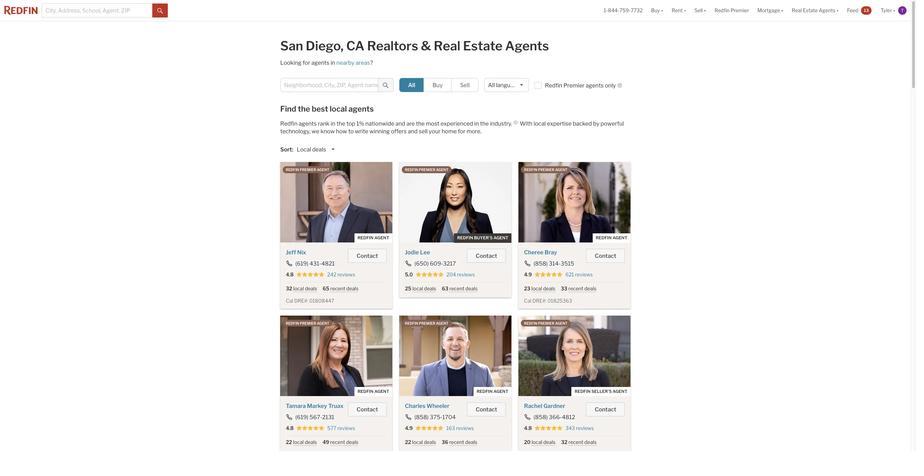 Task type: vqa. For each thing, say whether or not it's contained in the screenshot.
Buy ▾
yes



Task type: describe. For each thing, give the bounding box(es) containing it.
we
[[312, 128, 320, 135]]

20
[[525, 440, 531, 446]]

san
[[280, 38, 303, 54]]

ca
[[347, 38, 365, 54]]

(858) 375-1704
[[415, 415, 456, 421]]

0 horizontal spatial and
[[396, 121, 406, 127]]

most
[[426, 121, 440, 127]]

cal for (619) 431-4821
[[286, 298, 293, 304]]

343 reviews
[[566, 426, 594, 432]]

agents up 1%
[[349, 104, 374, 114]]

621 reviews
[[566, 272, 593, 278]]

23
[[525, 286, 531, 292]]

disclaimer image
[[514, 121, 518, 125]]

contact button for (858) 314-3515
[[587, 249, 626, 263]]

areas
[[356, 60, 370, 66]]

photo of jodie lee image
[[400, 162, 512, 243]]

local for tamara markey truax
[[293, 440, 304, 446]]

jeff nix
[[286, 250, 306, 256]]

nix
[[297, 250, 306, 256]]

City, Address, School, Agent, ZIP search field
[[42, 4, 153, 18]]

▾ for mortgage ▾
[[782, 7, 784, 13]]

local for jodie lee
[[413, 286, 423, 292]]

buyer's
[[474, 236, 493, 241]]

5.0
[[405, 272, 413, 278]]

4.9 for (858) 375-1704
[[405, 426, 413, 432]]

jeff
[[286, 250, 296, 256]]

4821
[[322, 261, 335, 268]]

premier for nix
[[300, 168, 316, 172]]

mortgage ▾
[[758, 7, 784, 13]]

redfin premier agent for bray
[[525, 168, 568, 172]]

local inside with local expertise backed by powerful technology, we know how to write winning offers and sell your home for more.
[[534, 121, 546, 127]]

redfin premier agent for gardner
[[525, 322, 568, 326]]

deals right local
[[312, 147, 326, 153]]

1-
[[604, 7, 609, 13]]

rent ▾ button
[[672, 0, 687, 21]]

(858) for (858) 366-4812
[[534, 415, 548, 421]]

technology,
[[280, 128, 311, 135]]

estate inside dropdown button
[[804, 7, 819, 13]]

cheree
[[525, 250, 544, 256]]

buy for buy ▾
[[652, 7, 661, 13]]

contact for 3515
[[595, 253, 617, 260]]

offers
[[391, 128, 407, 135]]

powerful
[[601, 121, 624, 127]]

sell
[[419, 128, 428, 135]]

industry.
[[490, 121, 513, 127]]

agents left only
[[586, 82, 604, 89]]

redfin agent for (858) 314-3515
[[596, 236, 628, 241]]

recent for (619) 431-4821
[[331, 286, 346, 292]]

4812
[[562, 415, 576, 421]]

rating 4.9 out of 5 element for 375-
[[416, 426, 444, 432]]

22 local deals for (858) 375-1704
[[405, 440, 436, 446]]

in for rank
[[331, 121, 336, 127]]

premier for markey
[[300, 322, 316, 326]]

22 for (858) 375-1704
[[405, 440, 411, 446]]

realtors
[[367, 38, 419, 54]]

rachel gardner
[[525, 403, 566, 410]]

truax
[[329, 403, 344, 410]]

photo of charles wheeler image
[[400, 316, 512, 397]]

premier for wheeler
[[419, 322, 436, 326]]

609-
[[430, 261, 443, 268]]

redfin for redfin premier
[[715, 7, 730, 13]]

deals left 49
[[305, 440, 317, 446]]

deals down 204 reviews
[[466, 286, 478, 292]]

know
[[321, 128, 335, 135]]

jeff nix link
[[286, 250, 306, 256]]

and inside with local expertise backed by powerful technology, we know how to write winning offers and sell your home for more.
[[408, 128, 418, 135]]

22 local deals for (619) 567-2131
[[286, 440, 317, 446]]

163 reviews
[[447, 426, 474, 432]]

looking
[[280, 60, 302, 66]]

to
[[349, 128, 354, 135]]

23 local deals
[[525, 286, 556, 292]]

65 recent deals
[[323, 286, 359, 292]]

25 local deals
[[405, 286, 437, 292]]

rating 5.0 out of 5 element
[[416, 272, 444, 278]]

photo of tamara markey truax image
[[280, 316, 393, 397]]

reviews for (858) 366-4812
[[577, 426, 594, 432]]

242 reviews
[[328, 272, 355, 278]]

759-
[[620, 7, 631, 13]]

(858) 366-4812
[[534, 415, 576, 421]]

user photo image
[[899, 6, 907, 15]]

expertise
[[547, 121, 572, 127]]

deals left "36"
[[424, 440, 436, 446]]

rent
[[672, 7, 683, 13]]

reviews for (650) 609-3217
[[457, 272, 475, 278]]

(619) 567-2131 button
[[286, 415, 335, 421]]

write
[[355, 128, 369, 135]]

san diego, ca realtors & real estate agents
[[280, 38, 549, 54]]

(858) 366-4812 button
[[525, 415, 576, 421]]

rachel gardner link
[[525, 403, 566, 410]]

contact button for (619) 567-2131
[[348, 403, 387, 417]]

sell for sell
[[461, 82, 470, 89]]

charles
[[405, 403, 426, 410]]

▾ for rent ▾
[[684, 7, 687, 13]]

redfin for redfin premier agents only
[[546, 82, 563, 89]]

?
[[370, 60, 373, 66]]

with
[[520, 121, 533, 127]]

looking for agents in nearby areas ?
[[280, 60, 373, 66]]

buy ▾ button
[[652, 0, 664, 21]]

deals down 621 reviews
[[585, 286, 597, 292]]

01808447
[[310, 298, 334, 304]]

nearby
[[337, 60, 355, 66]]

rent ▾
[[672, 7, 687, 13]]

cal dre#: 01825363
[[525, 298, 573, 304]]

gardner
[[544, 403, 566, 410]]

4.8 for (619) 431-4821
[[286, 272, 294, 278]]

contact button for (858) 366-4812
[[587, 403, 626, 417]]

tamara markey truax link
[[286, 403, 344, 410]]

recent for (619) 567-2131
[[330, 440, 345, 446]]

redfin for redfin agents rank in the top 1% nationwide and are the most experienced in the industry.
[[280, 121, 298, 127]]

49 recent deals
[[323, 440, 359, 446]]

204 reviews
[[447, 272, 475, 278]]

163
[[447, 426, 455, 432]]

(619) for (619) 431-4821
[[296, 261, 309, 268]]

rachel
[[525, 403, 543, 410]]

36
[[442, 440, 449, 446]]

sell ▾
[[695, 7, 707, 13]]

rating 4.9 out of 5 element for 314-
[[535, 272, 563, 278]]

204
[[447, 272, 456, 278]]

premier for gardner
[[539, 322, 555, 326]]

33
[[561, 286, 568, 292]]

242
[[328, 272, 337, 278]]

01825363
[[548, 298, 573, 304]]

redfin premier agent for markey
[[286, 322, 330, 326]]

for inside with local expertise backed by powerful technology, we know how to write winning offers and sell your home for more.
[[458, 128, 466, 135]]

bray
[[545, 250, 558, 256]]

deals right 20
[[544, 440, 556, 446]]

are
[[407, 121, 415, 127]]

the up sell
[[416, 121, 425, 127]]

nationwide
[[366, 121, 395, 127]]

(650)
[[415, 261, 429, 268]]

home
[[442, 128, 457, 135]]

photo of rachel gardner image
[[519, 316, 631, 397]]

contact for 4812
[[595, 407, 617, 414]]

premier for redfin premier agents only
[[564, 82, 585, 89]]

▾ for buy ▾
[[662, 7, 664, 13]]

343
[[566, 426, 575, 432]]

all for all languages
[[488, 82, 495, 89]]

redfin agent for (619) 431-4821
[[358, 236, 390, 241]]

13
[[865, 8, 870, 13]]

premier for redfin premier
[[731, 7, 750, 13]]

jodie lee link
[[405, 250, 430, 256]]

49
[[323, 440, 329, 446]]



Task type: locate. For each thing, give the bounding box(es) containing it.
redfin
[[715, 7, 730, 13], [546, 82, 563, 89], [280, 121, 298, 127]]

reviews for (619) 567-2131
[[338, 426, 356, 432]]

4.8 down tamara
[[286, 426, 294, 432]]

contact button right 'truax'
[[348, 403, 387, 417]]

32 for 32 recent deals
[[562, 440, 568, 446]]

0 horizontal spatial estate
[[463, 38, 503, 54]]

0 horizontal spatial rating 4.9 out of 5 element
[[416, 426, 444, 432]]

redfin premier agent for nix
[[286, 168, 330, 172]]

real estate agents ▾ link
[[792, 0, 840, 21]]

(619) 567-2131
[[296, 415, 335, 421]]

(858) for (858) 375-1704
[[415, 415, 429, 421]]

1 vertical spatial 4.9
[[405, 426, 413, 432]]

real right &
[[434, 38, 461, 54]]

deals up the cal dre#: 01808447
[[305, 286, 317, 292]]

the right find
[[298, 104, 310, 114]]

rating 4.8 out of 5 element down (619) 431-4821 button
[[297, 272, 325, 278]]

markey
[[307, 403, 327, 410]]

1 vertical spatial rating 4.9 out of 5 element
[[416, 426, 444, 432]]

tamara
[[286, 403, 306, 410]]

sell for sell ▾
[[695, 7, 703, 13]]

sell ▾ button
[[695, 0, 707, 21]]

premier
[[731, 7, 750, 13], [564, 82, 585, 89]]

dre#: for (858) 314-3515
[[533, 298, 547, 304]]

cal dre#: 01808447
[[286, 298, 334, 304]]

mortgage ▾ button
[[754, 0, 788, 21]]

nearby areas link
[[337, 60, 370, 66]]

how
[[336, 128, 347, 135]]

0 horizontal spatial 22
[[286, 440, 292, 446]]

▾ right the tyler
[[894, 7, 896, 13]]

redfin premier agent for lee
[[405, 168, 449, 172]]

jodie
[[405, 250, 419, 256]]

contact button up 242 reviews
[[348, 249, 387, 263]]

rating 4.9 out of 5 element down (858) 314-3515 "button"
[[535, 272, 563, 278]]

tamara markey truax
[[286, 403, 344, 410]]

(858) 314-3515 button
[[525, 261, 575, 268]]

314-
[[549, 261, 561, 268]]

(619) for (619) 567-2131
[[296, 415, 309, 421]]

reviews right 163
[[456, 426, 474, 432]]

in up the more.
[[475, 121, 479, 127]]

premier for bray
[[539, 168, 555, 172]]

2 all from the left
[[488, 82, 495, 89]]

rating 4.8 out of 5 element for 431-
[[297, 272, 325, 278]]

1 vertical spatial premier
[[564, 82, 585, 89]]

1 horizontal spatial 22 local deals
[[405, 440, 436, 446]]

0 horizontal spatial redfin
[[280, 121, 298, 127]]

1 vertical spatial for
[[458, 128, 466, 135]]

1 horizontal spatial redfin
[[546, 82, 563, 89]]

22 down (858) 375-1704 button
[[405, 440, 411, 446]]

6 ▾ from the left
[[894, 7, 896, 13]]

431-
[[310, 261, 322, 268]]

2 dre#: from the left
[[533, 298, 547, 304]]

contact for 1704
[[476, 407, 498, 414]]

local right best
[[330, 104, 347, 114]]

estate
[[804, 7, 819, 13], [463, 38, 503, 54]]

buy inside buy ▾ dropdown button
[[652, 7, 661, 13]]

(858) 375-1704 button
[[405, 415, 456, 421]]

1 horizontal spatial sell
[[695, 7, 703, 13]]

for
[[303, 60, 310, 66], [458, 128, 466, 135]]

(619) down tamara
[[296, 415, 309, 421]]

1 (619) from the top
[[296, 261, 309, 268]]

rating 4.9 out of 5 element
[[535, 272, 563, 278], [416, 426, 444, 432]]

▾ right rent
[[684, 7, 687, 13]]

1 horizontal spatial dre#:
[[533, 298, 547, 304]]

option group containing all
[[400, 78, 479, 92]]

contact for 3217
[[476, 253, 498, 260]]

for right looking
[[303, 60, 310, 66]]

recent for (858) 314-3515
[[569, 286, 584, 292]]

cal down 32 local deals
[[286, 298, 293, 304]]

local right 20
[[532, 440, 543, 446]]

all left the buy option
[[408, 82, 416, 89]]

real right mortgage ▾
[[792, 7, 803, 13]]

2 horizontal spatial redfin
[[715, 7, 730, 13]]

redfin
[[286, 168, 299, 172], [405, 168, 419, 172], [525, 168, 538, 172], [358, 236, 374, 241], [458, 236, 474, 241], [596, 236, 612, 241], [286, 322, 299, 326], [405, 322, 419, 326], [525, 322, 538, 326], [358, 389, 374, 395], [477, 389, 493, 395], [575, 389, 591, 395]]

Neighborhood, City, ZIP, Agent name search field
[[280, 78, 379, 92]]

local for jeff nix
[[293, 286, 304, 292]]

▾ right the rent ▾
[[704, 7, 707, 13]]

(650) 609-3217
[[415, 261, 456, 268]]

cal
[[286, 298, 293, 304], [525, 298, 532, 304]]

4 ▾ from the left
[[782, 7, 784, 13]]

(619) down nix
[[296, 261, 309, 268]]

languages
[[496, 82, 523, 89]]

in left nearby
[[331, 60, 335, 66]]

photo of jeff nix image
[[280, 162, 393, 243]]

sell ▾ button
[[691, 0, 711, 21]]

1 vertical spatial buy
[[433, 82, 443, 89]]

0 horizontal spatial 32
[[286, 286, 292, 292]]

contact button down buyer's
[[467, 249, 506, 263]]

recent down 343 reviews
[[569, 440, 584, 446]]

with local expertise backed by powerful technology, we know how to write winning offers and sell your home for more.
[[280, 121, 624, 135]]

local right 25
[[413, 286, 423, 292]]

Sell radio
[[452, 78, 479, 92]]

0 vertical spatial buy
[[652, 7, 661, 13]]

32 local deals
[[286, 286, 317, 292]]

local left 49
[[293, 440, 304, 446]]

reviews right 343
[[577, 426, 594, 432]]

contact button for (619) 431-4821
[[348, 249, 387, 263]]

4.9 for (858) 314-3515
[[525, 272, 532, 278]]

(619) 431-4821
[[296, 261, 335, 268]]

0 horizontal spatial submit search image
[[157, 8, 163, 14]]

2 22 local deals from the left
[[405, 440, 436, 446]]

844-
[[609, 7, 620, 13]]

1 dre#: from the left
[[294, 298, 309, 304]]

recent right the 33
[[569, 286, 584, 292]]

(858) down charles wheeler link
[[415, 415, 429, 421]]

33 recent deals
[[561, 286, 597, 292]]

contact button down seller's
[[587, 403, 626, 417]]

deals down 343 reviews
[[585, 440, 597, 446]]

agents down 'diego,'
[[312, 60, 330, 66]]

contact button for (650) 609-3217
[[467, 249, 506, 263]]

0 vertical spatial sell
[[695, 7, 703, 13]]

local left "36"
[[413, 440, 423, 446]]

1 vertical spatial (619)
[[296, 415, 309, 421]]

rating 4.8 out of 5 element down (619) 567-2131 button
[[297, 426, 325, 432]]

1 vertical spatial estate
[[463, 38, 503, 54]]

1 vertical spatial redfin
[[546, 82, 563, 89]]

0 horizontal spatial dre#:
[[294, 298, 309, 304]]

deals up cal dre#: 01825363
[[544, 286, 556, 292]]

2 (619) from the top
[[296, 415, 309, 421]]

0 vertical spatial redfin
[[715, 7, 730, 13]]

1 horizontal spatial all
[[488, 82, 495, 89]]

1 horizontal spatial agents
[[820, 7, 836, 13]]

find
[[280, 104, 297, 114]]

5 ▾ from the left
[[837, 7, 840, 13]]

real estate agents ▾ button
[[788, 0, 844, 21]]

contact for 4821
[[357, 253, 378, 260]]

buy right 7732
[[652, 7, 661, 13]]

more.
[[467, 128, 482, 135]]

1 cal from the left
[[286, 298, 293, 304]]

in for agents
[[331, 60, 335, 66]]

diego,
[[306, 38, 344, 54]]

local up the cal dre#: 01808447
[[293, 286, 304, 292]]

buy for buy
[[433, 82, 443, 89]]

contact button up 621 reviews
[[587, 249, 626, 263]]

Buy radio
[[424, 78, 452, 92]]

0 horizontal spatial for
[[303, 60, 310, 66]]

rating 4.9 out of 5 element down (858) 375-1704 button
[[416, 426, 444, 432]]

local for charles wheeler
[[413, 440, 423, 446]]

1 horizontal spatial estate
[[804, 7, 819, 13]]

premier for lee
[[419, 168, 436, 172]]

reviews right 204
[[457, 272, 475, 278]]

1 horizontal spatial submit search image
[[383, 83, 389, 88]]

(619) 431-4821 button
[[286, 261, 335, 268]]

0 vertical spatial (619)
[[296, 261, 309, 268]]

3 ▾ from the left
[[704, 7, 707, 13]]

1 horizontal spatial cal
[[525, 298, 532, 304]]

buy inside the buy option
[[433, 82, 443, 89]]

all inside 'option'
[[408, 82, 416, 89]]

wheeler
[[427, 403, 450, 410]]

2 22 from the left
[[405, 440, 411, 446]]

backed
[[573, 121, 592, 127]]

deals down 163 reviews
[[466, 440, 478, 446]]

1 vertical spatial 32
[[562, 440, 568, 446]]

1 vertical spatial agents
[[506, 38, 549, 54]]

1 horizontal spatial real
[[792, 7, 803, 13]]

submit search image
[[157, 8, 163, 14], [383, 83, 389, 88]]

▾ inside dropdown button
[[837, 7, 840, 13]]

567-
[[310, 415, 323, 421]]

recent for (650) 609-3217
[[450, 286, 465, 292]]

621
[[566, 272, 574, 278]]

1 horizontal spatial 22
[[405, 440, 411, 446]]

tyler ▾
[[882, 7, 896, 13]]

0 vertical spatial real
[[792, 7, 803, 13]]

1 horizontal spatial rating 4.9 out of 5 element
[[535, 272, 563, 278]]

(858) for (858) 314-3515
[[534, 261, 548, 268]]

local deals
[[297, 147, 326, 153]]

sell right the rent ▾
[[695, 7, 703, 13]]

0 horizontal spatial sell
[[461, 82, 470, 89]]

1 horizontal spatial premier
[[731, 7, 750, 13]]

buy ▾
[[652, 7, 664, 13]]

0 horizontal spatial agents
[[506, 38, 549, 54]]

1 ▾ from the left
[[662, 7, 664, 13]]

rating 4.8 out of 5 element down "(858) 366-4812" button
[[535, 426, 563, 432]]

1 all from the left
[[408, 82, 416, 89]]

all for all
[[408, 82, 416, 89]]

buy right all 'option'
[[433, 82, 443, 89]]

only
[[605, 82, 616, 89]]

1 horizontal spatial buy
[[652, 7, 661, 13]]

rating 4.8 out of 5 element for 366-
[[535, 426, 563, 432]]

dre#:
[[294, 298, 309, 304], [533, 298, 547, 304]]

deals down 242 reviews
[[347, 286, 359, 292]]

0 horizontal spatial premier
[[564, 82, 585, 89]]

0 horizontal spatial cal
[[286, 298, 293, 304]]

0 vertical spatial 32
[[286, 286, 292, 292]]

0 horizontal spatial 22 local deals
[[286, 440, 317, 446]]

reviews right "621" at the right of the page
[[575, 272, 593, 278]]

recent right 63
[[450, 286, 465, 292]]

find the best local agents
[[280, 104, 374, 114]]

2131
[[323, 415, 335, 421]]

contact button for (858) 375-1704
[[467, 403, 506, 417]]

reviews for (858) 375-1704
[[456, 426, 474, 432]]

reviews for (619) 431-4821
[[338, 272, 355, 278]]

1 vertical spatial real
[[434, 38, 461, 54]]

(858) down 'rachel gardner'
[[534, 415, 548, 421]]

22 down (619) 567-2131 button
[[286, 440, 292, 446]]

feed
[[848, 7, 859, 13]]

32 for 32 local deals
[[286, 286, 292, 292]]

cal down 23
[[525, 298, 532, 304]]

recent for (858) 366-4812
[[569, 440, 584, 446]]

local right with
[[534, 121, 546, 127]]

deals down 577 reviews
[[346, 440, 359, 446]]

3217
[[443, 261, 456, 268]]

top
[[347, 121, 356, 127]]

25
[[405, 286, 412, 292]]

sell right the buy option
[[461, 82, 470, 89]]

and down are
[[408, 128, 418, 135]]

2 cal from the left
[[525, 298, 532, 304]]

reviews right 577
[[338, 426, 356, 432]]

22 local deals left "36"
[[405, 440, 436, 446]]

premier inside button
[[731, 7, 750, 13]]

redfin agent for (858) 375-1704
[[477, 389, 509, 395]]

0 vertical spatial rating 4.9 out of 5 element
[[535, 272, 563, 278]]

sell inside radio
[[461, 82, 470, 89]]

seller's
[[592, 389, 612, 395]]

(858) down cheree bray
[[534, 261, 548, 268]]

0 vertical spatial 4.9
[[525, 272, 532, 278]]

local right 23
[[532, 286, 543, 292]]

rating 4.8 out of 5 element for 567-
[[297, 426, 325, 432]]

real
[[792, 7, 803, 13], [434, 38, 461, 54]]

charles wheeler link
[[405, 403, 450, 410]]

recent for (858) 375-1704
[[450, 440, 465, 446]]

4.8 up 20
[[525, 426, 532, 432]]

All radio
[[400, 78, 424, 92]]

in right rank
[[331, 121, 336, 127]]

4.9
[[525, 272, 532, 278], [405, 426, 413, 432]]

&
[[421, 38, 432, 54]]

4.8 up 32 local deals
[[286, 272, 294, 278]]

redfin agent
[[358, 236, 390, 241], [596, 236, 628, 241], [358, 389, 390, 395], [477, 389, 509, 395]]

deals down rating 5.0 out of 5 element
[[424, 286, 437, 292]]

577
[[328, 426, 337, 432]]

charles wheeler
[[405, 403, 450, 410]]

▾ right mortgage
[[782, 7, 784, 13]]

the up the more.
[[481, 121, 489, 127]]

32 down 343
[[562, 440, 568, 446]]

22 local deals
[[286, 440, 317, 446], [405, 440, 436, 446]]

agents
[[312, 60, 330, 66], [586, 82, 604, 89], [349, 104, 374, 114], [299, 121, 317, 127]]

32 up the cal dre#: 01808447
[[286, 286, 292, 292]]

▾ for sell ▾
[[704, 7, 707, 13]]

(858) 314-3515
[[534, 261, 575, 268]]

0 vertical spatial submit search image
[[157, 8, 163, 14]]

reviews for (858) 314-3515
[[575, 272, 593, 278]]

cal for (858) 314-3515
[[525, 298, 532, 304]]

0 vertical spatial premier
[[731, 7, 750, 13]]

2 ▾ from the left
[[684, 7, 687, 13]]

0 vertical spatial for
[[303, 60, 310, 66]]

for down experienced
[[458, 128, 466, 135]]

by
[[594, 121, 600, 127]]

recent right 49
[[330, 440, 345, 446]]

4.8 for (858) 366-4812
[[525, 426, 532, 432]]

(858)
[[534, 261, 548, 268], [415, 415, 429, 421], [534, 415, 548, 421]]

redfin premier
[[715, 7, 750, 13]]

sell
[[695, 7, 703, 13], [461, 82, 470, 89]]

0 vertical spatial and
[[396, 121, 406, 127]]

4.9 up 23
[[525, 272, 532, 278]]

agent
[[317, 168, 330, 172], [436, 168, 449, 172], [556, 168, 568, 172], [375, 236, 390, 241], [494, 236, 509, 241], [613, 236, 628, 241], [317, 322, 330, 326], [436, 322, 449, 326], [556, 322, 568, 326], [375, 389, 390, 395], [494, 389, 509, 395], [613, 389, 628, 395]]

0 horizontal spatial 4.9
[[405, 426, 413, 432]]

recent right 65
[[331, 286, 346, 292]]

rating 4.8 out of 5 element
[[297, 272, 325, 278], [297, 426, 325, 432], [535, 426, 563, 432]]

sell inside dropdown button
[[695, 7, 703, 13]]

all left "languages"
[[488, 82, 495, 89]]

1 vertical spatial sell
[[461, 82, 470, 89]]

reviews right 242
[[338, 272, 355, 278]]

agents up we
[[299, 121, 317, 127]]

▾ for tyler ▾
[[894, 7, 896, 13]]

577 reviews
[[328, 426, 356, 432]]

option group
[[400, 78, 479, 92]]

1 horizontal spatial 32
[[562, 440, 568, 446]]

redfin premier agents only
[[546, 82, 616, 89]]

0 horizontal spatial real
[[434, 38, 461, 54]]

winning
[[370, 128, 390, 135]]

redfin agent for (619) 567-2131
[[358, 389, 390, 395]]

1 horizontal spatial and
[[408, 128, 418, 135]]

1 22 from the left
[[286, 440, 292, 446]]

the up how
[[337, 121, 346, 127]]

1 vertical spatial submit search image
[[383, 83, 389, 88]]

dre#: down 32 local deals
[[294, 298, 309, 304]]

22 local deals left 49
[[286, 440, 317, 446]]

local for rachel gardner
[[532, 440, 543, 446]]

experienced
[[441, 121, 473, 127]]

22
[[286, 440, 292, 446], [405, 440, 411, 446]]

4.8 for (619) 567-2131
[[286, 426, 294, 432]]

redfin seller's agent
[[575, 389, 628, 395]]

contact for 2131
[[357, 407, 378, 414]]

dre#: down 23 local deals
[[533, 298, 547, 304]]

3515
[[561, 261, 575, 268]]

contact button up 163 reviews
[[467, 403, 506, 417]]

local for cheree bray
[[532, 286, 543, 292]]

1 vertical spatial and
[[408, 128, 418, 135]]

0 vertical spatial estate
[[804, 7, 819, 13]]

22 for (619) 567-2131
[[286, 440, 292, 446]]

1 22 local deals from the left
[[286, 440, 317, 446]]

and up offers
[[396, 121, 406, 127]]

1 horizontal spatial 4.9
[[525, 272, 532, 278]]

recent right "36"
[[450, 440, 465, 446]]

1704
[[443, 415, 456, 421]]

4.9 down charles
[[405, 426, 413, 432]]

2 vertical spatial redfin
[[280, 121, 298, 127]]

0 horizontal spatial all
[[408, 82, 416, 89]]

recent
[[331, 286, 346, 292], [450, 286, 465, 292], [569, 286, 584, 292], [330, 440, 345, 446], [450, 440, 465, 446], [569, 440, 584, 446]]

redfin premier agent for wheeler
[[405, 322, 449, 326]]

photo of cheree bray image
[[519, 162, 631, 243]]

0 horizontal spatial buy
[[433, 82, 443, 89]]

agents inside dropdown button
[[820, 7, 836, 13]]

redfin inside button
[[715, 7, 730, 13]]

▾ left rent
[[662, 7, 664, 13]]

real inside dropdown button
[[792, 7, 803, 13]]

dre#: for (619) 431-4821
[[294, 298, 309, 304]]

65
[[323, 286, 330, 292]]

0 vertical spatial agents
[[820, 7, 836, 13]]

1 horizontal spatial for
[[458, 128, 466, 135]]

▾ left feed
[[837, 7, 840, 13]]



